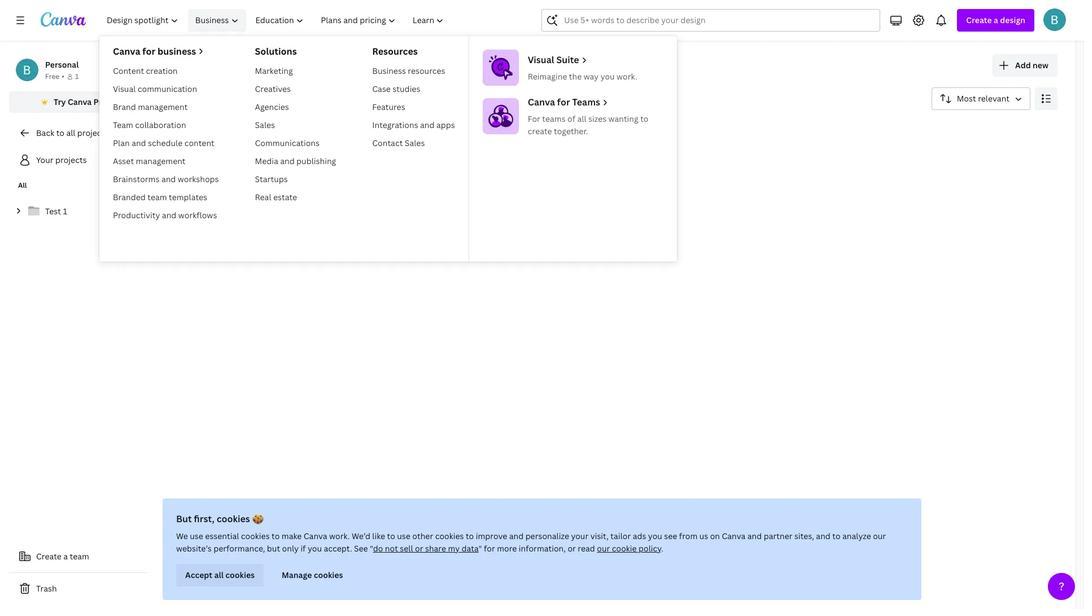 Task type: describe. For each thing, give the bounding box(es) containing it.
accept.
[[324, 544, 352, 555]]

canva for teams
[[528, 96, 600, 108]]

brand management
[[113, 102, 188, 112]]

0 horizontal spatial your projects
[[36, 155, 87, 165]]

features link
[[368, 98, 460, 116]]

branded
[[113, 192, 146, 203]]

try canva pro
[[54, 97, 107, 107]]

brand management link
[[108, 98, 223, 116]]

work. inside we use essential cookies to make canva work. we'd like to use other cookies to improve and personalize your visit, tailor ads you see from us on canva and partner sites, and to analyze our website's performance, but only if you accept. see "
[[329, 531, 350, 542]]

0 horizontal spatial you
[[308, 544, 322, 555]]

resources
[[408, 66, 445, 76]]

for
[[528, 114, 540, 124]]

starred link
[[156, 178, 299, 219]]

1 horizontal spatial your
[[156, 54, 197, 78]]

try
[[54, 97, 66, 107]]

all inside button
[[160, 124, 171, 135]]

cookies inside accept all cookies button
[[225, 570, 255, 581]]

but first, cookies 🍪
[[176, 513, 263, 526]]

visual communication link
[[108, 80, 223, 98]]

but first, cookies 🍪 dialog
[[163, 499, 922, 601]]

do not sell or share my data " for more information, or read our cookie policy .
[[373, 544, 663, 555]]

communications link
[[250, 134, 341, 152]]

all inside accept all cookies button
[[214, 570, 224, 581]]

for inside 'but first, cookies 🍪' dialog
[[484, 544, 495, 555]]

most
[[957, 93, 976, 104]]

asset management link
[[108, 152, 223, 171]]

canva up the if
[[304, 531, 327, 542]]

marketing
[[255, 66, 293, 76]]

media and publishing
[[255, 156, 336, 167]]

media and publishing link
[[250, 152, 341, 171]]

together.
[[554, 126, 588, 137]]

0 vertical spatial projects
[[201, 54, 277, 78]]

case studies
[[372, 84, 420, 94]]

to up but
[[272, 531, 280, 542]]

manage
[[282, 570, 312, 581]]

visit,
[[590, 531, 609, 542]]

management for asset management
[[136, 156, 186, 167]]

partner
[[764, 531, 793, 542]]

work. inside business menu
[[617, 71, 637, 82]]

not
[[385, 544, 398, 555]]

Search search field
[[564, 10, 858, 31]]

and inside plan and schedule content 'link'
[[132, 138, 146, 149]]

reimagine
[[528, 71, 567, 82]]

my
[[448, 544, 460, 555]]

us
[[700, 531, 708, 542]]

do
[[373, 544, 383, 555]]

management for brand management
[[138, 102, 188, 112]]

and inside integrations and apps link
[[420, 120, 435, 130]]

media
[[255, 156, 278, 167]]

to up the data
[[466, 531, 474, 542]]

brainstorms
[[113, 174, 160, 185]]

essential
[[205, 531, 239, 542]]

visual for visual communication
[[113, 84, 136, 94]]

create for create a team
[[36, 552, 61, 562]]

of
[[568, 114, 575, 124]]

if
[[301, 544, 306, 555]]

share
[[425, 544, 446, 555]]

integrations and apps link
[[368, 116, 460, 134]]

more
[[497, 544, 517, 555]]

content
[[113, 66, 144, 76]]

team collaboration
[[113, 120, 186, 130]]

see
[[664, 531, 677, 542]]

brand
[[113, 102, 136, 112]]

productivity and workflows
[[113, 210, 217, 221]]

suite
[[556, 54, 579, 66]]

create for create a design
[[966, 15, 992, 25]]

asset management
[[113, 156, 186, 167]]

data
[[462, 544, 479, 555]]

and inside productivity and workflows link
[[162, 210, 176, 221]]

1 horizontal spatial your projects
[[156, 54, 277, 78]]

visual for visual suite
[[528, 54, 554, 66]]

cookies down 🍪
[[241, 531, 270, 542]]

cookies up my
[[435, 531, 464, 542]]

test
[[45, 206, 61, 217]]

all inside for teams of all sizes wanting to create together.
[[577, 114, 586, 124]]

workshops
[[178, 174, 219, 185]]

website's
[[176, 544, 212, 555]]

team collaboration link
[[108, 116, 223, 134]]

you inside business menu
[[601, 71, 615, 82]]

" inside we use essential cookies to make canva work. we'd like to use other cookies to improve and personalize your visit, tailor ads you see from us on canva and partner sites, and to analyze our website's performance, but only if you accept. see "
[[370, 544, 373, 555]]

sell
[[400, 544, 413, 555]]

do not sell or share my data link
[[373, 544, 479, 555]]

and up the do not sell or share my data " for more information, or read our cookie policy .
[[509, 531, 524, 542]]

back
[[36, 128, 54, 138]]

projects inside back to all projects link
[[77, 128, 109, 138]]

create a design
[[966, 15, 1026, 25]]

canva inside button
[[68, 97, 92, 107]]

canva for business link
[[113, 45, 219, 58]]

canva right on
[[722, 531, 746, 542]]

manage cookies
[[282, 570, 343, 581]]

1 vertical spatial 1
[[63, 206, 67, 217]]

Sort by button
[[932, 88, 1031, 110]]

case studies link
[[368, 80, 460, 98]]

performance,
[[214, 544, 265, 555]]

starred
[[199, 193, 228, 203]]

relevant
[[978, 93, 1010, 104]]

designs
[[254, 124, 284, 135]]

to right back
[[56, 128, 64, 138]]

and right sites,
[[816, 531, 831, 542]]

teams
[[572, 96, 600, 108]]

way
[[584, 71, 599, 82]]

free
[[45, 72, 59, 81]]

on
[[710, 531, 720, 542]]

business resources
[[372, 66, 445, 76]]

we
[[176, 531, 188, 542]]

case
[[372, 84, 391, 94]]

your projects link
[[9, 149, 147, 172]]

accept all cookies button
[[176, 565, 264, 587]]



Task type: vqa. For each thing, say whether or not it's contained in the screenshot.
simple
no



Task type: locate. For each thing, give the bounding box(es) containing it.
a inside dropdown button
[[994, 15, 998, 25]]

content creation link
[[108, 62, 223, 80]]

1 horizontal spatial use
[[397, 531, 410, 542]]

business up case studies
[[372, 66, 406, 76]]

we use essential cookies to make canva work. we'd like to use other cookies to improve and personalize your visit, tailor ads you see from us on canva and partner sites, and to analyze our website's performance, but only if you accept. see "
[[176, 531, 886, 555]]

business inside menu
[[372, 66, 406, 76]]

and down the asset management link
[[161, 174, 176, 185]]

trash link
[[9, 578, 147, 601]]

solutions
[[255, 45, 297, 58]]

sites,
[[795, 531, 814, 542]]

projects inside your projects link
[[55, 155, 87, 165]]

your projects
[[156, 54, 277, 78], [36, 155, 87, 165]]

reimagine the way you work.
[[528, 71, 637, 82]]

business
[[195, 15, 229, 25], [372, 66, 406, 76]]

1 vertical spatial sales
[[405, 138, 425, 149]]

1 horizontal spatial all
[[214, 570, 224, 581]]

2 or from the left
[[568, 544, 576, 555]]

1 horizontal spatial visual
[[528, 54, 554, 66]]

projects down back to all projects
[[55, 155, 87, 165]]

tailor
[[611, 531, 631, 542]]

a
[[994, 15, 998, 25], [63, 552, 68, 562]]

canva up for
[[528, 96, 555, 108]]

1 vertical spatial visual
[[113, 84, 136, 94]]

1 horizontal spatial you
[[601, 71, 615, 82]]

1 vertical spatial all
[[66, 128, 75, 138]]

cookies
[[217, 513, 250, 526], [241, 531, 270, 542], [435, 531, 464, 542], [225, 570, 255, 581], [314, 570, 343, 581]]

0 vertical spatial 1
[[75, 72, 79, 81]]

•
[[62, 72, 64, 81]]

1 horizontal spatial create
[[966, 15, 992, 25]]

2 horizontal spatial you
[[648, 531, 662, 542]]

integrations
[[372, 120, 418, 130]]

1 horizontal spatial sales
[[405, 138, 425, 149]]

2 vertical spatial all
[[214, 570, 224, 581]]

projects left plan
[[77, 128, 109, 138]]

0 vertical spatial work.
[[617, 71, 637, 82]]

our cookie policy link
[[597, 544, 661, 555]]

1 vertical spatial business
[[372, 66, 406, 76]]

1 horizontal spatial work.
[[617, 71, 637, 82]]

teams
[[542, 114, 566, 124]]

0 horizontal spatial "
[[370, 544, 373, 555]]

management down plan and schedule content
[[136, 156, 186, 167]]

trash
[[36, 584, 57, 595]]

work. up accept.
[[329, 531, 350, 542]]

top level navigation element
[[99, 9, 677, 262]]

estate
[[273, 192, 297, 203]]

and left the apps
[[420, 120, 435, 130]]

team inside business menu
[[148, 192, 167, 203]]

create a team
[[36, 552, 89, 562]]

create left design
[[966, 15, 992, 25]]

design
[[1000, 15, 1026, 25]]

you right the if
[[308, 544, 322, 555]]

for up content creation
[[142, 45, 155, 58]]

personalize
[[526, 531, 569, 542]]

create up trash
[[36, 552, 61, 562]]

from
[[679, 531, 698, 542]]

0 horizontal spatial or
[[415, 544, 423, 555]]

your
[[571, 531, 589, 542]]

our
[[873, 531, 886, 542], [597, 544, 610, 555]]

" right see
[[370, 544, 373, 555]]

use up sell
[[397, 531, 410, 542]]

0 vertical spatial your
[[156, 54, 197, 78]]

projects up creatives
[[201, 54, 277, 78]]

0 horizontal spatial 1
[[63, 206, 67, 217]]

team inside button
[[70, 552, 89, 562]]

to
[[640, 114, 649, 124], [56, 128, 64, 138], [272, 531, 280, 542], [387, 531, 395, 542], [466, 531, 474, 542], [833, 531, 841, 542]]

your down back
[[36, 155, 53, 165]]

all
[[577, 114, 586, 124], [66, 128, 75, 138], [214, 570, 224, 581]]

your projects down the business popup button
[[156, 54, 277, 78]]

0 vertical spatial all
[[577, 114, 586, 124]]

0 horizontal spatial our
[[597, 544, 610, 555]]

cookie
[[612, 544, 637, 555]]

manage cookies button
[[273, 565, 352, 587]]

sales link
[[250, 116, 341, 134]]

visual up reimagine
[[528, 54, 554, 66]]

and
[[420, 120, 435, 130], [132, 138, 146, 149], [280, 156, 295, 167], [161, 174, 176, 185], [162, 210, 176, 221], [509, 531, 524, 542], [748, 531, 762, 542], [816, 531, 831, 542]]

1 vertical spatial all
[[18, 181, 27, 190]]

business for business
[[195, 15, 229, 25]]

0 horizontal spatial use
[[190, 531, 203, 542]]

back to all projects link
[[9, 122, 147, 145]]

0 vertical spatial management
[[138, 102, 188, 112]]

"
[[370, 544, 373, 555], [479, 544, 482, 555]]

1 vertical spatial management
[[136, 156, 186, 167]]

business menu
[[99, 36, 677, 262]]

our inside we use essential cookies to make canva work. we'd like to use other cookies to improve and personalize your visit, tailor ads you see from us on canva and partner sites, and to analyze our website's performance, but only if you accept. see "
[[873, 531, 886, 542]]

studies
[[393, 84, 420, 94]]

you up policy
[[648, 531, 662, 542]]

but
[[267, 544, 280, 555]]

0 vertical spatial for
[[142, 45, 155, 58]]

1 horizontal spatial or
[[568, 544, 576, 555]]

business up business
[[195, 15, 229, 25]]

use up website's
[[190, 531, 203, 542]]

real estate
[[255, 192, 297, 203]]

we'd
[[352, 531, 370, 542]]

plan and schedule content
[[113, 138, 214, 149]]

1 vertical spatial your
[[36, 155, 53, 165]]

make
[[282, 531, 302, 542]]

1 horizontal spatial business
[[372, 66, 406, 76]]

brainstorms and workshops link
[[108, 171, 223, 189]]

1 vertical spatial a
[[63, 552, 68, 562]]

0 horizontal spatial business
[[195, 15, 229, 25]]

brainstorms and workshops
[[113, 174, 219, 185]]

1 horizontal spatial all
[[160, 124, 171, 135]]

creatives
[[255, 84, 291, 94]]

back to all projects
[[36, 128, 109, 138]]

or
[[415, 544, 423, 555], [568, 544, 576, 555]]

branded team templates
[[113, 192, 207, 203]]

business inside popup button
[[195, 15, 229, 25]]

marketing link
[[250, 62, 341, 80]]

2 vertical spatial you
[[308, 544, 322, 555]]

wanting
[[609, 114, 639, 124]]

for up of
[[557, 96, 570, 108]]

0 horizontal spatial sales
[[255, 120, 275, 130]]

for down improve
[[484, 544, 495, 555]]

0 horizontal spatial all
[[18, 181, 27, 190]]

0 vertical spatial your projects
[[156, 54, 277, 78]]

create inside dropdown button
[[966, 15, 992, 25]]

a up trash link
[[63, 552, 68, 562]]

1 vertical spatial team
[[70, 552, 89, 562]]

for for business
[[142, 45, 155, 58]]

designs button
[[249, 119, 288, 141]]

all right back
[[66, 128, 75, 138]]

asset
[[113, 156, 134, 167]]

for
[[142, 45, 155, 58], [557, 96, 570, 108], [484, 544, 495, 555]]

0 vertical spatial a
[[994, 15, 998, 25]]

brad klo image
[[1044, 8, 1066, 31]]

2 " from the left
[[479, 544, 482, 555]]

business for business resources
[[372, 66, 406, 76]]

cookies down accept.
[[314, 570, 343, 581]]

contact sales link
[[368, 134, 460, 152]]

2 vertical spatial for
[[484, 544, 495, 555]]

1 use from the left
[[190, 531, 203, 542]]

and inside media and publishing link
[[280, 156, 295, 167]]

agencies
[[255, 102, 289, 112]]

sales down agencies
[[255, 120, 275, 130]]

" down improve
[[479, 544, 482, 555]]

all button
[[156, 119, 175, 141]]

plan
[[113, 138, 130, 149]]

a for team
[[63, 552, 68, 562]]

sales down integrations and apps link
[[405, 138, 425, 149]]

visual
[[528, 54, 554, 66], [113, 84, 136, 94]]

0 horizontal spatial a
[[63, 552, 68, 562]]

create inside button
[[36, 552, 61, 562]]

visual up the brand
[[113, 84, 136, 94]]

collaboration
[[135, 120, 186, 130]]

you right way on the top right of page
[[601, 71, 615, 82]]

work. right way on the top right of page
[[617, 71, 637, 82]]

all inside back to all projects link
[[66, 128, 75, 138]]

features
[[372, 102, 405, 112]]

canva
[[113, 45, 140, 58], [528, 96, 555, 108], [68, 97, 92, 107], [304, 531, 327, 542], [722, 531, 746, 542]]

and down "branded team templates" link
[[162, 210, 176, 221]]

all right accept
[[214, 570, 224, 581]]

1 " from the left
[[370, 544, 373, 555]]

2 horizontal spatial all
[[577, 114, 586, 124]]

2 vertical spatial projects
[[55, 155, 87, 165]]

cookies down performance,
[[225, 570, 255, 581]]

a for design
[[994, 15, 998, 25]]

team
[[113, 120, 133, 130]]

0 horizontal spatial your
[[36, 155, 53, 165]]

1 vertical spatial you
[[648, 531, 662, 542]]

our right analyze
[[873, 531, 886, 542]]

the
[[569, 71, 582, 82]]

1 vertical spatial your projects
[[36, 155, 87, 165]]

resources
[[372, 45, 418, 58]]

integrations and apps
[[372, 120, 455, 130]]

for for teams
[[557, 96, 570, 108]]

your projects down back to all projects
[[36, 155, 87, 165]]

1 horizontal spatial for
[[484, 544, 495, 555]]

canva right try
[[68, 97, 92, 107]]

personal
[[45, 59, 79, 70]]

0 vertical spatial visual
[[528, 54, 554, 66]]

1 vertical spatial our
[[597, 544, 610, 555]]

to left analyze
[[833, 531, 841, 542]]

and right plan
[[132, 138, 146, 149]]

0 vertical spatial sales
[[255, 120, 275, 130]]

1 vertical spatial work.
[[329, 531, 350, 542]]

cookies inside manage cookies button
[[314, 570, 343, 581]]

0 vertical spatial you
[[601, 71, 615, 82]]

and inside brainstorms and workshops link
[[161, 174, 176, 185]]

like
[[372, 531, 385, 542]]

to right wanting
[[640, 114, 649, 124]]

or left the read
[[568, 544, 576, 555]]

1 horizontal spatial a
[[994, 15, 998, 25]]

pro
[[93, 97, 107, 107]]

and left partner
[[748, 531, 762, 542]]

a left design
[[994, 15, 998, 25]]

1 horizontal spatial "
[[479, 544, 482, 555]]

team
[[148, 192, 167, 203], [70, 552, 89, 562]]

sales inside "link"
[[255, 120, 275, 130]]

0 vertical spatial business
[[195, 15, 229, 25]]

2 horizontal spatial for
[[557, 96, 570, 108]]

1 vertical spatial create
[[36, 552, 61, 562]]

plan and schedule content link
[[108, 134, 223, 152]]

a inside button
[[63, 552, 68, 562]]

team up trash link
[[70, 552, 89, 562]]

your
[[156, 54, 197, 78], [36, 155, 53, 165]]

0 vertical spatial create
[[966, 15, 992, 25]]

to inside for teams of all sizes wanting to create together.
[[640, 114, 649, 124]]

our down visit,
[[597, 544, 610, 555]]

create
[[966, 15, 992, 25], [36, 552, 61, 562]]

videos
[[365, 124, 391, 135]]

team up productivity and workflows
[[148, 192, 167, 203]]

publishing
[[297, 156, 336, 167]]

projects
[[201, 54, 277, 78], [77, 128, 109, 138], [55, 155, 87, 165]]

0 horizontal spatial team
[[70, 552, 89, 562]]

create a design button
[[957, 9, 1035, 32]]

0 horizontal spatial for
[[142, 45, 155, 58]]

but
[[176, 513, 192, 526]]

or right sell
[[415, 544, 423, 555]]

to right like
[[387, 531, 395, 542]]

1 horizontal spatial team
[[148, 192, 167, 203]]

and down communications
[[280, 156, 295, 167]]

branded team templates link
[[108, 189, 223, 207]]

1 vertical spatial projects
[[77, 128, 109, 138]]

schedule
[[148, 138, 183, 149]]

0 vertical spatial our
[[873, 531, 886, 542]]

1 horizontal spatial our
[[873, 531, 886, 542]]

cookies up essential
[[217, 513, 250, 526]]

0 vertical spatial team
[[148, 192, 167, 203]]

other
[[412, 531, 433, 542]]

add new
[[1015, 60, 1049, 71]]

management down visual communication link
[[138, 102, 188, 112]]

1 vertical spatial for
[[557, 96, 570, 108]]

0 horizontal spatial work.
[[329, 531, 350, 542]]

add new button
[[993, 54, 1058, 77]]

canva for business
[[113, 45, 196, 58]]

create
[[528, 126, 552, 137]]

2 use from the left
[[397, 531, 410, 542]]

canva up content in the left top of the page
[[113, 45, 140, 58]]

work.
[[617, 71, 637, 82], [329, 531, 350, 542]]

your up communication
[[156, 54, 197, 78]]

1 or from the left
[[415, 544, 423, 555]]

0 horizontal spatial all
[[66, 128, 75, 138]]

1 right •
[[75, 72, 79, 81]]

1 horizontal spatial 1
[[75, 72, 79, 81]]

policy
[[639, 544, 661, 555]]

1 right test
[[63, 206, 67, 217]]

0 vertical spatial all
[[160, 124, 171, 135]]

0 horizontal spatial visual
[[113, 84, 136, 94]]

all right of
[[577, 114, 586, 124]]

creatives link
[[250, 80, 341, 98]]

0 horizontal spatial create
[[36, 552, 61, 562]]

None search field
[[542, 9, 881, 32]]



